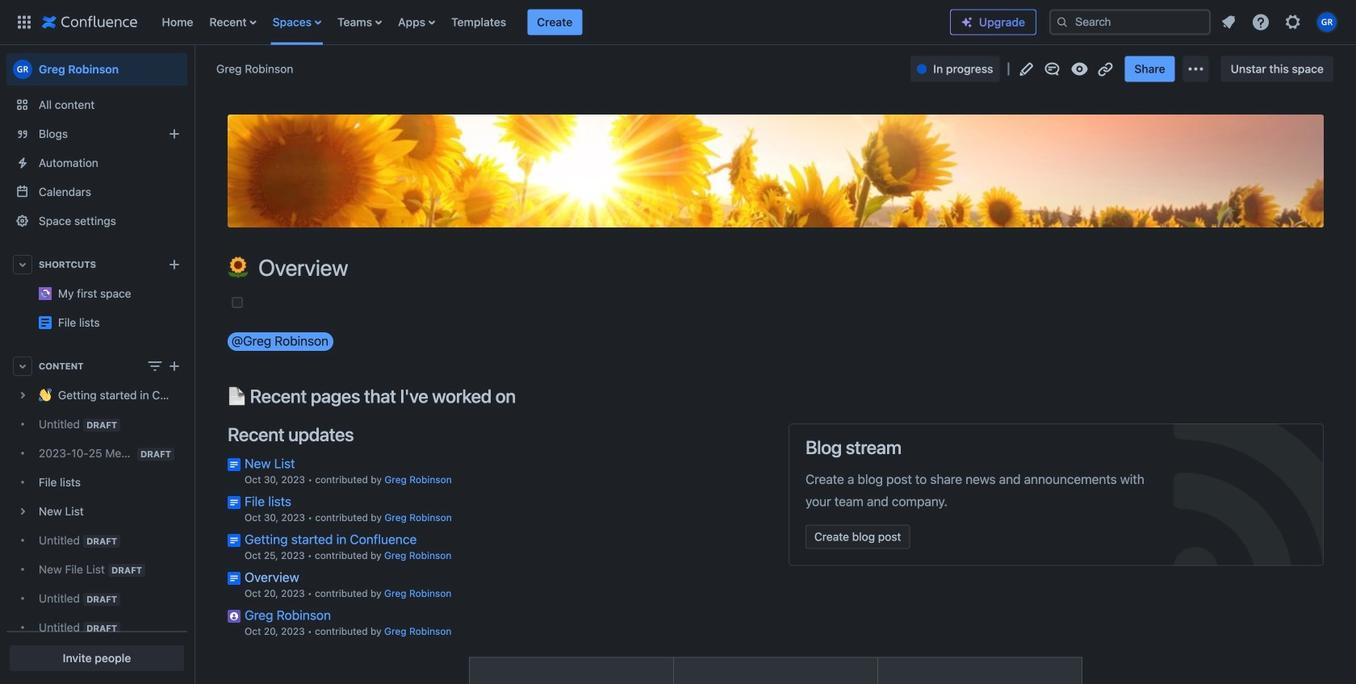 Task type: locate. For each thing, give the bounding box(es) containing it.
create a page image
[[165, 357, 184, 376]]

copy link image
[[1096, 59, 1115, 79]]

list for premium icon
[[1214, 8, 1346, 37]]

premium image
[[961, 16, 973, 29]]

list item
[[527, 9, 582, 35]]

0 horizontal spatial list
[[154, 0, 950, 45]]

add shortcut image
[[165, 255, 184, 274]]

confluence image
[[42, 13, 138, 32], [42, 13, 138, 32]]

list for appswitcher icon
[[154, 0, 950, 45]]

1 horizontal spatial list
[[1214, 8, 1346, 37]]

:sunflower: image
[[228, 257, 249, 278]]

copy image
[[514, 386, 534, 406]]

banner
[[0, 0, 1356, 45]]

:sunflower: image
[[228, 257, 249, 278]]

stop watching image
[[1070, 59, 1089, 79]]

change view image
[[145, 357, 165, 376]]

create a blog image
[[165, 124, 184, 144]]

None search field
[[1049, 9, 1211, 35]]

help icon image
[[1251, 13, 1270, 32]]

appswitcher icon image
[[15, 13, 34, 32]]

tree
[[6, 381, 187, 684]]

list
[[154, 0, 950, 45], [1214, 8, 1346, 37]]

search image
[[1056, 16, 1069, 29]]



Task type: vqa. For each thing, say whether or not it's contained in the screenshot.
you haven't starred any pages yet
no



Task type: describe. For each thing, give the bounding box(es) containing it.
list item inside global element
[[527, 9, 582, 35]]

edit this page image
[[1017, 59, 1036, 79]]

global element
[[10, 0, 950, 45]]

collapse sidebar image
[[176, 53, 211, 86]]

settings icon image
[[1283, 13, 1303, 32]]

notification icon image
[[1219, 13, 1238, 32]]

file lists image
[[39, 316, 52, 329]]

space element
[[0, 45, 194, 684]]

Search field
[[1049, 9, 1211, 35]]

tree inside space element
[[6, 381, 187, 684]]

more actions image
[[1186, 59, 1206, 79]]



